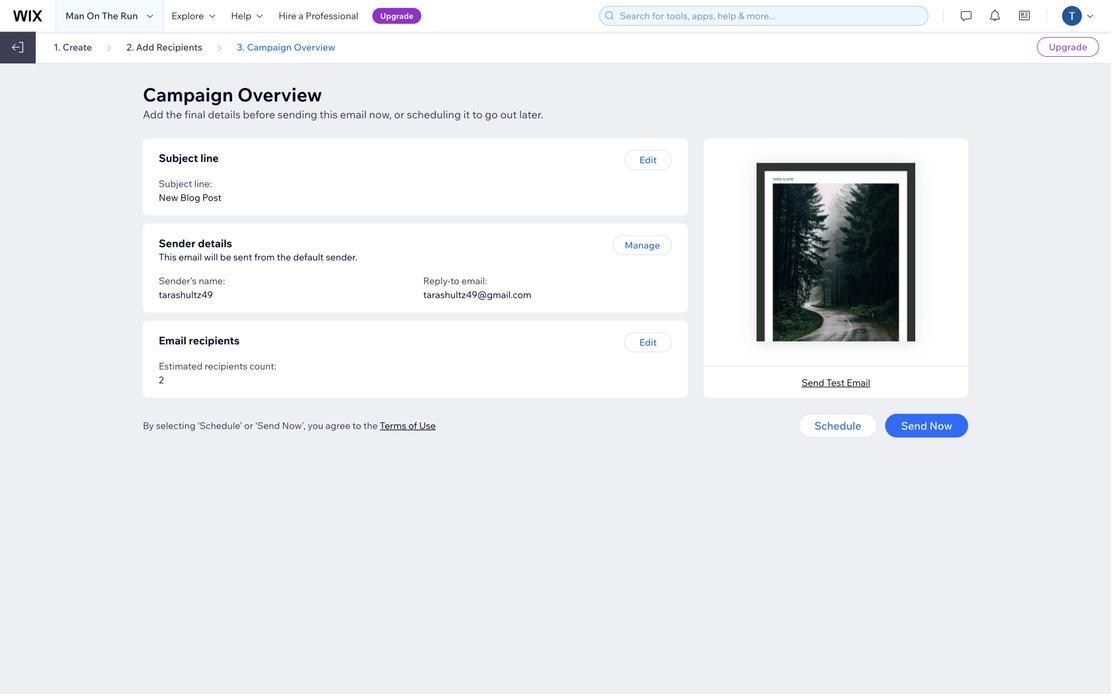 Task type: vqa. For each thing, say whether or not it's contained in the screenshot.
Point of Sale
no



Task type: locate. For each thing, give the bounding box(es) containing it.
0 vertical spatial details
[[208, 108, 241, 121]]

or left 'send
[[244, 420, 253, 432]]

tarashultz49
[[159, 289, 213, 301]]

1 edit from the top
[[640, 154, 657, 166]]

scheduling
[[407, 108, 461, 121]]

2 horizontal spatial to
[[473, 108, 483, 121]]

0 horizontal spatial campaign
[[143, 83, 234, 106]]

2 vertical spatial the
[[364, 420, 378, 432]]

campaign right 3.
[[247, 41, 292, 53]]

1 horizontal spatial upgrade button
[[1038, 37, 1100, 57]]

2 subject from the top
[[159, 178, 192, 190]]

1 vertical spatial edit button
[[625, 333, 672, 353]]

it
[[464, 108, 470, 121]]

sender details this email will be sent from the default sender.
[[159, 237, 358, 263]]

0 horizontal spatial email
[[179, 252, 202, 263]]

send
[[802, 377, 825, 389], [902, 420, 928, 433]]

overview
[[294, 41, 336, 53], [238, 83, 322, 106]]

1 vertical spatial email
[[847, 377, 871, 389]]

Search for tools, apps, help & more... field
[[616, 7, 925, 25]]

0 vertical spatial edit button
[[625, 150, 672, 170]]

email right test
[[847, 377, 871, 389]]

0 horizontal spatial the
[[166, 108, 182, 121]]

details inside 'sender details this email will be sent from the default sender.'
[[198, 237, 232, 250]]

by
[[143, 420, 154, 432]]

email down sender on the top of page
[[179, 252, 202, 263]]

final
[[185, 108, 206, 121]]

add inside "campaign overview add the final details before sending this email now, or scheduling it to go out later."
[[143, 108, 163, 121]]

1 vertical spatial or
[[244, 420, 253, 432]]

0 horizontal spatial email
[[159, 334, 187, 347]]

line
[[201, 152, 219, 165]]

1 vertical spatial to
[[451, 275, 460, 287]]

upgrade button
[[373, 8, 422, 24], [1038, 37, 1100, 57]]

sender's name: tarashultz49
[[159, 275, 225, 301]]

or right now,
[[394, 108, 405, 121]]

1 horizontal spatial send
[[902, 420, 928, 433]]

1 vertical spatial overview
[[238, 83, 322, 106]]

manage button
[[613, 236, 672, 255]]

recipients for email
[[189, 334, 240, 347]]

subject up new
[[159, 178, 192, 190]]

1. create
[[54, 41, 92, 53]]

1 edit button from the top
[[625, 150, 672, 170]]

email up estimated
[[159, 334, 187, 347]]

subject inside the subject line: new blog post
[[159, 178, 192, 190]]

subject line
[[159, 152, 219, 165]]

1 horizontal spatial upgrade
[[1050, 41, 1088, 53]]

2. add recipients
[[127, 41, 203, 53]]

hire a professional
[[279, 10, 359, 22]]

estimated
[[159, 361, 203, 372]]

send left now
[[902, 420, 928, 433]]

recipients
[[189, 334, 240, 347], [205, 361, 248, 372]]

1 horizontal spatial or
[[394, 108, 405, 121]]

post
[[202, 192, 222, 204]]

overview up sending
[[238, 83, 322, 106]]

send left test
[[802, 377, 825, 389]]

the left final
[[166, 108, 182, 121]]

1.
[[54, 41, 61, 53]]

1 horizontal spatial to
[[451, 275, 460, 287]]

be
[[220, 252, 231, 263]]

help
[[231, 10, 252, 22]]

to right it
[[473, 108, 483, 121]]

0 vertical spatial recipients
[[189, 334, 240, 347]]

add left final
[[143, 108, 163, 121]]

1 vertical spatial the
[[277, 252, 291, 263]]

add
[[136, 41, 154, 53], [143, 108, 163, 121]]

subject left line
[[159, 152, 198, 165]]

1 vertical spatial email
[[179, 252, 202, 263]]

0 vertical spatial email
[[159, 334, 187, 347]]

edit button
[[625, 150, 672, 170], [625, 333, 672, 353]]

1 vertical spatial edit
[[640, 337, 657, 348]]

this
[[159, 252, 177, 263]]

edit for email recipients
[[640, 337, 657, 348]]

hire
[[279, 10, 297, 22]]

campaign inside "campaign overview add the final details before sending this email now, or scheduling it to go out later."
[[143, 83, 234, 106]]

0 vertical spatial email
[[340, 108, 367, 121]]

recipients left count:
[[205, 361, 248, 372]]

0 vertical spatial upgrade
[[381, 11, 414, 21]]

1 subject from the top
[[159, 152, 198, 165]]

estimated recipients count: 2
[[159, 361, 277, 386]]

run
[[120, 10, 138, 22]]

1 horizontal spatial the
[[277, 252, 291, 263]]

recipients inside estimated recipients count: 2
[[205, 361, 248, 372]]

the
[[102, 10, 118, 22]]

add right 2.
[[136, 41, 154, 53]]

send now
[[902, 420, 953, 433]]

1 vertical spatial recipients
[[205, 361, 248, 372]]

details right final
[[208, 108, 241, 121]]

upgrade
[[381, 11, 414, 21], [1050, 41, 1088, 53]]

0 horizontal spatial send
[[802, 377, 825, 389]]

before
[[243, 108, 275, 121]]

details up the will
[[198, 237, 232, 250]]

email
[[340, 108, 367, 121], [179, 252, 202, 263]]

blog
[[180, 192, 200, 204]]

0 vertical spatial or
[[394, 108, 405, 121]]

2. add recipients link
[[127, 41, 203, 53]]

test
[[827, 377, 845, 389]]

0 vertical spatial send
[[802, 377, 825, 389]]

to right 'agree'
[[353, 420, 362, 432]]

0 vertical spatial upgrade button
[[373, 8, 422, 24]]

line:
[[194, 178, 212, 190]]

schedule
[[815, 420, 862, 433]]

subject
[[159, 152, 198, 165], [159, 178, 192, 190]]

on
[[87, 10, 100, 22]]

email:
[[462, 275, 487, 287]]

2 vertical spatial to
[[353, 420, 362, 432]]

to left email:
[[451, 275, 460, 287]]

campaign up final
[[143, 83, 234, 106]]

0 vertical spatial the
[[166, 108, 182, 121]]

0 vertical spatial subject
[[159, 152, 198, 165]]

the left terms
[[364, 420, 378, 432]]

1 vertical spatial campaign
[[143, 83, 234, 106]]

edit
[[640, 154, 657, 166], [640, 337, 657, 348]]

recipients up estimated recipients count: 2
[[189, 334, 240, 347]]

0 horizontal spatial upgrade button
[[373, 8, 422, 24]]

0 vertical spatial edit
[[640, 154, 657, 166]]

1 vertical spatial send
[[902, 420, 928, 433]]

recipients
[[156, 41, 203, 53]]

send for send now
[[902, 420, 928, 433]]

3. campaign overview
[[237, 41, 336, 53]]

overview down hire a professional link
[[294, 41, 336, 53]]

0 vertical spatial overview
[[294, 41, 336, 53]]

or
[[394, 108, 405, 121], [244, 420, 253, 432]]

email right this
[[340, 108, 367, 121]]

the right "from"
[[277, 252, 291, 263]]

the
[[166, 108, 182, 121], [277, 252, 291, 263], [364, 420, 378, 432]]

0 vertical spatial to
[[473, 108, 483, 121]]

you
[[308, 420, 324, 432]]

1 vertical spatial upgrade button
[[1038, 37, 1100, 57]]

email recipients
[[159, 334, 240, 347]]

terms of use link
[[380, 420, 436, 432]]

1 horizontal spatial email
[[340, 108, 367, 121]]

1 vertical spatial details
[[198, 237, 232, 250]]

2 edit from the top
[[640, 337, 657, 348]]

tarashultz49@gmail.com
[[424, 289, 532, 301]]

campaign
[[247, 41, 292, 53], [143, 83, 234, 106]]

2 edit button from the top
[[625, 333, 672, 353]]

1 vertical spatial subject
[[159, 178, 192, 190]]

1 horizontal spatial email
[[847, 377, 871, 389]]

1. create link
[[54, 41, 92, 53]]

to
[[473, 108, 483, 121], [451, 275, 460, 287], [353, 420, 362, 432]]

to inside "campaign overview add the final details before sending this email now, or scheduling it to go out later."
[[473, 108, 483, 121]]

now,
[[369, 108, 392, 121]]

send test email
[[802, 377, 871, 389]]

email
[[159, 334, 187, 347], [847, 377, 871, 389]]

0 vertical spatial campaign
[[247, 41, 292, 53]]

1 vertical spatial add
[[143, 108, 163, 121]]

1 vertical spatial upgrade
[[1050, 41, 1088, 53]]

default
[[293, 252, 324, 263]]

sending
[[278, 108, 317, 121]]



Task type: describe. For each thing, give the bounding box(es) containing it.
0 vertical spatial add
[[136, 41, 154, 53]]

name:
[[199, 275, 225, 287]]

subject for subject line
[[159, 152, 198, 165]]

1 horizontal spatial campaign
[[247, 41, 292, 53]]

edit button for email recipients
[[625, 333, 672, 353]]

professional
[[306, 10, 359, 22]]

the inside "campaign overview add the final details before sending this email now, or scheduling it to go out later."
[[166, 108, 182, 121]]

schedule button
[[799, 414, 878, 438]]

man
[[66, 10, 85, 22]]

details inside "campaign overview add the final details before sending this email now, or scheduling it to go out later."
[[208, 108, 241, 121]]

email inside send test email button
[[847, 377, 871, 389]]

send now button
[[886, 414, 969, 438]]

explore
[[172, 10, 204, 22]]

or inside "campaign overview add the final details before sending this email now, or scheduling it to go out later."
[[394, 108, 405, 121]]

go
[[485, 108, 498, 121]]

'send
[[255, 420, 280, 432]]

this
[[320, 108, 338, 121]]

edit button for subject line
[[625, 150, 672, 170]]

will
[[204, 252, 218, 263]]

count:
[[250, 361, 277, 372]]

email inside 'sender details this email will be sent from the default sender.'
[[179, 252, 202, 263]]

agree
[[326, 420, 351, 432]]

send test email button
[[802, 377, 871, 389]]

subject line: new blog post
[[159, 178, 222, 204]]

3.
[[237, 41, 245, 53]]

later.
[[520, 108, 544, 121]]

campaign overview add the final details before sending this email now, or scheduling it to go out later.
[[143, 83, 544, 121]]

to inside reply-to email: tarashultz49@gmail.com
[[451, 275, 460, 287]]

selecting
[[156, 420, 196, 432]]

new
[[159, 192, 178, 204]]

by selecting 'schedule' or 'send now', you agree to the terms of use
[[143, 420, 436, 432]]

now',
[[282, 420, 306, 432]]

0 horizontal spatial upgrade
[[381, 11, 414, 21]]

2 horizontal spatial the
[[364, 420, 378, 432]]

sender's
[[159, 275, 197, 287]]

'schedule'
[[198, 420, 242, 432]]

terms
[[380, 420, 407, 432]]

reply-
[[424, 275, 451, 287]]

3. campaign overview link
[[237, 41, 336, 53]]

now
[[930, 420, 953, 433]]

from
[[254, 252, 275, 263]]

reply-to email: tarashultz49@gmail.com
[[424, 275, 532, 301]]

manage
[[625, 240, 661, 251]]

overview inside "campaign overview add the final details before sending this email now, or scheduling it to go out later."
[[238, 83, 322, 106]]

recipients for estimated
[[205, 361, 248, 372]]

email inside "campaign overview add the final details before sending this email now, or scheduling it to go out later."
[[340, 108, 367, 121]]

man on the run
[[66, 10, 138, 22]]

sender
[[159, 237, 196, 250]]

help button
[[223, 0, 271, 32]]

edit for subject line
[[640, 154, 657, 166]]

subject for subject line: new blog post
[[159, 178, 192, 190]]

sent
[[234, 252, 252, 263]]

0 horizontal spatial or
[[244, 420, 253, 432]]

2
[[159, 375, 164, 386]]

0 horizontal spatial to
[[353, 420, 362, 432]]

of
[[409, 420, 417, 432]]

use
[[420, 420, 436, 432]]

out
[[501, 108, 517, 121]]

send for send test email
[[802, 377, 825, 389]]

2.
[[127, 41, 134, 53]]

hire a professional link
[[271, 0, 367, 32]]

create
[[63, 41, 92, 53]]

a
[[299, 10, 304, 22]]

sender.
[[326, 252, 358, 263]]

the inside 'sender details this email will be sent from the default sender.'
[[277, 252, 291, 263]]



